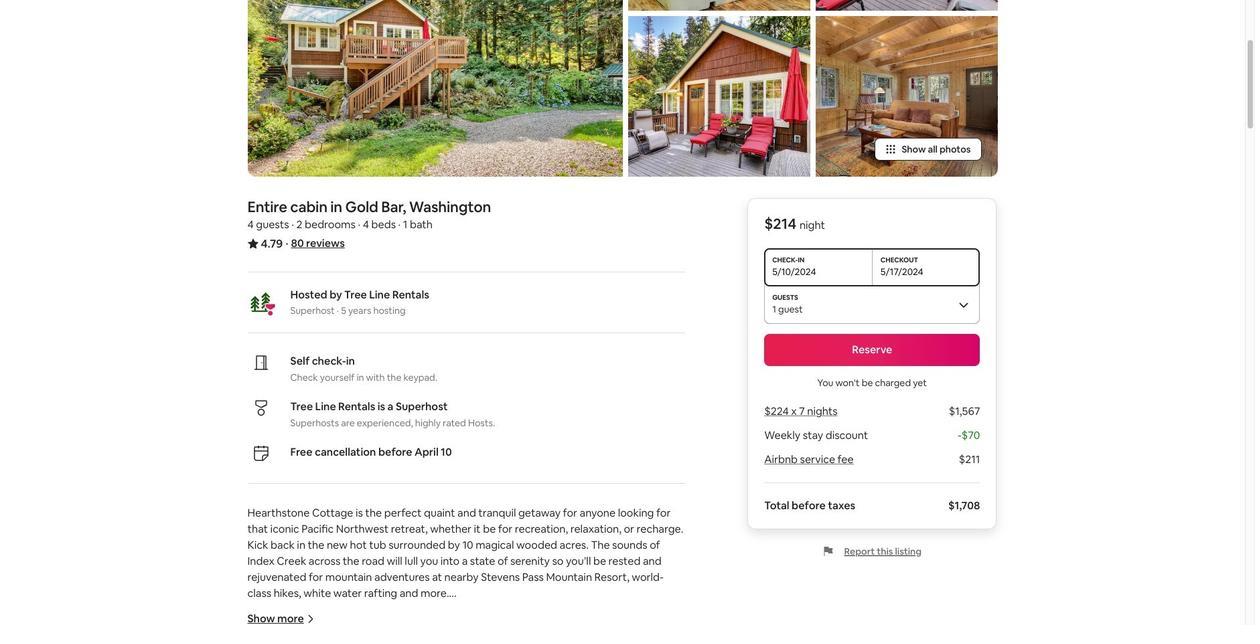 Task type: locate. For each thing, give the bounding box(es) containing it.
host profile picture image
[[248, 289, 274, 316]]

welcome to hearthstone cottage! image
[[248, 0, 623, 177]]

new hot tub just installed, surrounded by the incredible mossy forest image
[[628, 0, 811, 11]]

lush green forest all around image
[[816, 0, 998, 11]]



Task type: describe. For each thing, give the bounding box(es) containing it.
pine ceilings and walls, dark wood floors, and mission style furniture- a real "cottage in the woods" image
[[816, 16, 998, 177]]

lovely sunny deck with plenty of seating- relax and hear the nearby creek. image
[[628, 16, 811, 177]]



Task type: vqa. For each thing, say whether or not it's contained in the screenshot.
fourth dec from right
no



